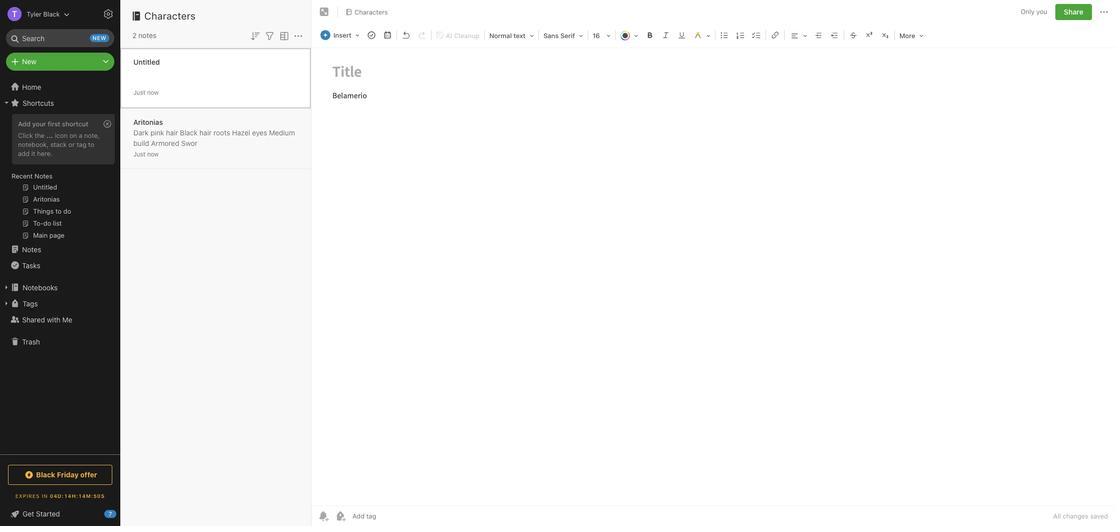 Task type: vqa. For each thing, say whether or not it's contained in the screenshot.
Add Your First Shortcut
yes



Task type: describe. For each thing, give the bounding box(es) containing it.
1 just now from the top
[[133, 89, 159, 96]]

task image
[[365, 28, 379, 42]]

add a reminder image
[[317, 510, 330, 522]]

you
[[1037, 8, 1048, 16]]

expand note image
[[318, 6, 331, 18]]

View options field
[[276, 29, 290, 42]]

icon
[[55, 131, 68, 139]]

shortcut
[[62, 120, 88, 128]]

tasks
[[22, 261, 40, 270]]

1 just from the top
[[133, 89, 145, 96]]

04d:14h:14m:50s
[[50, 493, 105, 499]]

insert
[[334, 31, 352, 39]]

note list element
[[120, 0, 311, 526]]

bold image
[[643, 28, 657, 42]]

Heading level field
[[486, 28, 538, 43]]

...
[[46, 131, 53, 139]]

notes link
[[0, 241, 120, 257]]

medium
[[269, 128, 295, 137]]

superscript image
[[863, 28, 877, 42]]

on
[[69, 131, 77, 139]]

black inside tyler black field
[[43, 10, 60, 18]]

black inside dark pink hair black hair roots hazel eyes medium build armored swor
[[180, 128, 198, 137]]

recent
[[12, 172, 33, 180]]

normal
[[489, 32, 512, 40]]

Insert field
[[318, 28, 363, 42]]

first
[[48, 120, 60, 128]]

numbered list image
[[734, 28, 748, 42]]

home
[[22, 83, 41, 91]]

click to collapse image
[[117, 508, 124, 520]]

trash link
[[0, 334, 120, 350]]

strikethrough image
[[847, 28, 861, 42]]

add
[[18, 120, 30, 128]]

expires
[[15, 493, 40, 499]]

characters inside note list element
[[144, 10, 196, 22]]

insert link image
[[768, 28, 782, 42]]

Font color field
[[617, 28, 642, 43]]

to
[[88, 140, 94, 148]]

stack
[[50, 140, 67, 148]]

text
[[514, 32, 526, 40]]

started
[[36, 510, 60, 518]]

trash
[[22, 337, 40, 346]]

underline image
[[675, 28, 689, 42]]

get
[[23, 510, 34, 518]]

tags button
[[0, 295, 120, 311]]

swor
[[181, 139, 197, 147]]

1 now from the top
[[147, 89, 159, 96]]

shortcuts
[[23, 99, 54, 107]]

with
[[47, 315, 60, 324]]

Account field
[[0, 4, 70, 24]]

Help and Learning task checklist field
[[0, 506, 120, 522]]

here.
[[37, 149, 52, 157]]

expires in 04d:14h:14m:50s
[[15, 493, 105, 499]]

add your first shortcut
[[18, 120, 88, 128]]

sans
[[544, 32, 559, 40]]

notebooks
[[23, 283, 58, 292]]

roots
[[214, 128, 230, 137]]

note,
[[84, 131, 100, 139]]

2 just now from the top
[[133, 150, 159, 158]]

2 hair from the left
[[200, 128, 212, 137]]

1 vertical spatial more actions field
[[292, 29, 304, 42]]

shared
[[22, 315, 45, 324]]

0 vertical spatial more actions field
[[1098, 4, 1110, 20]]

undo image
[[399, 28, 413, 42]]

dark pink hair black hair roots hazel eyes medium build armored swor
[[133, 128, 295, 147]]

tyler
[[27, 10, 42, 18]]



Task type: locate. For each thing, give the bounding box(es) containing it.
shared with me
[[22, 315, 72, 324]]

just down the build
[[133, 150, 145, 158]]

1 horizontal spatial characters
[[355, 8, 388, 16]]

Font family field
[[540, 28, 587, 43]]

just up aritonias at the left of page
[[133, 89, 145, 96]]

just now
[[133, 89, 159, 96], [133, 150, 159, 158]]

0 vertical spatial black
[[43, 10, 60, 18]]

pink
[[150, 128, 164, 137]]

Font size field
[[589, 28, 614, 43]]

icon on a note, notebook, stack or tag to add it here.
[[18, 131, 100, 157]]

1 hair from the left
[[166, 128, 178, 137]]

tag
[[77, 140, 86, 148]]

saved
[[1091, 512, 1108, 520]]

tags
[[23, 299, 38, 308]]

click
[[18, 131, 33, 139]]

new
[[93, 35, 106, 41]]

hair up "armored"
[[166, 128, 178, 137]]

outdent image
[[828, 28, 842, 42]]

click the ...
[[18, 131, 53, 139]]

notebooks link
[[0, 279, 120, 295]]

black up swor
[[180, 128, 198, 137]]

friday
[[57, 470, 79, 479]]

Alignment field
[[786, 28, 811, 43]]

2 vertical spatial black
[[36, 470, 55, 479]]

group
[[0, 111, 120, 245]]

calendar event image
[[381, 28, 395, 42]]

2
[[132, 31, 137, 40]]

more actions image right share button
[[1098, 6, 1110, 18]]

black
[[43, 10, 60, 18], [180, 128, 198, 137], [36, 470, 55, 479]]

your
[[32, 120, 46, 128]]

0 vertical spatial now
[[147, 89, 159, 96]]

hair
[[166, 128, 178, 137], [200, 128, 212, 137]]

notes up tasks
[[22, 245, 41, 254]]

shared with me link
[[0, 311, 120, 328]]

1 vertical spatial black
[[180, 128, 198, 137]]

offer
[[80, 470, 97, 479]]

notebook,
[[18, 140, 49, 148]]

recent notes
[[12, 172, 52, 180]]

add tag image
[[335, 510, 347, 522]]

2 just from the top
[[133, 150, 145, 158]]

indent image
[[812, 28, 826, 42]]

characters up task icon
[[355, 8, 388, 16]]

aritonias
[[133, 118, 163, 126]]

only
[[1021, 8, 1035, 16]]

1 vertical spatial notes
[[22, 245, 41, 254]]

share
[[1064, 8, 1084, 16]]

Add tag field
[[352, 512, 427, 521]]

untitled
[[133, 57, 160, 66]]

1 horizontal spatial hair
[[200, 128, 212, 137]]

italic image
[[659, 28, 673, 42]]

expand tags image
[[3, 299, 11, 307]]

more actions image inside note list element
[[292, 30, 304, 42]]

0 horizontal spatial more actions field
[[292, 29, 304, 42]]

2 now from the top
[[147, 150, 159, 158]]

7
[[109, 511, 112, 517]]

16
[[593, 32, 600, 40]]

tree containing home
[[0, 79, 120, 454]]

tyler black
[[27, 10, 60, 18]]

normal text
[[489, 32, 526, 40]]

characters button
[[342, 5, 391, 19]]

black right tyler
[[43, 10, 60, 18]]

shortcuts button
[[0, 95, 120, 111]]

hair left the roots
[[200, 128, 212, 137]]

characters up notes
[[144, 10, 196, 22]]

group containing add your first shortcut
[[0, 111, 120, 245]]

more actions field right view options field
[[292, 29, 304, 42]]

new search field
[[13, 29, 109, 47]]

sans serif
[[544, 32, 575, 40]]

More actions field
[[1098, 4, 1110, 20], [292, 29, 304, 42]]

add filters image
[[264, 30, 276, 42]]

Highlight field
[[690, 28, 714, 43]]

home link
[[0, 79, 120, 95]]

only you
[[1021, 8, 1048, 16]]

new button
[[6, 53, 114, 71]]

eyes
[[252, 128, 267, 137]]

subscript image
[[879, 28, 893, 42]]

add
[[18, 149, 30, 157]]

dark
[[133, 128, 149, 137]]

0 vertical spatial just
[[133, 89, 145, 96]]

changes
[[1063, 512, 1089, 520]]

1 vertical spatial more actions image
[[292, 30, 304, 42]]

build
[[133, 139, 149, 147]]

serif
[[561, 32, 575, 40]]

a
[[79, 131, 82, 139]]

0 vertical spatial notes
[[35, 172, 52, 180]]

notes right recent
[[35, 172, 52, 180]]

group inside tree
[[0, 111, 120, 245]]

1 horizontal spatial more actions image
[[1098, 6, 1110, 18]]

now down the build
[[147, 150, 159, 158]]

black up in
[[36, 470, 55, 479]]

Sort options field
[[249, 29, 261, 42]]

the
[[35, 131, 45, 139]]

new
[[22, 57, 37, 66]]

more actions field right share button
[[1098, 4, 1110, 20]]

note window element
[[311, 0, 1116, 526]]

characters
[[355, 8, 388, 16], [144, 10, 196, 22]]

more
[[900, 32, 916, 40]]

more actions image
[[1098, 6, 1110, 18], [292, 30, 304, 42]]

share button
[[1056, 4, 1092, 20]]

or
[[69, 140, 75, 148]]

0 vertical spatial more actions image
[[1098, 6, 1110, 18]]

0 vertical spatial just now
[[133, 89, 159, 96]]

just now down the build
[[133, 150, 159, 158]]

all
[[1054, 512, 1061, 520]]

tree
[[0, 79, 120, 454]]

Add filters field
[[264, 29, 276, 42]]

2 notes
[[132, 31, 157, 40]]

black inside 'black friday offer' popup button
[[36, 470, 55, 479]]

armored
[[151, 139, 179, 147]]

1 horizontal spatial more actions field
[[1098, 4, 1110, 20]]

settings image
[[102, 8, 114, 20]]

tasks button
[[0, 257, 120, 273]]

me
[[62, 315, 72, 324]]

1 vertical spatial now
[[147, 150, 159, 158]]

now
[[147, 89, 159, 96], [147, 150, 159, 158]]

More field
[[896, 28, 927, 43]]

0 horizontal spatial more actions image
[[292, 30, 304, 42]]

it
[[31, 149, 35, 157]]

1 vertical spatial just now
[[133, 150, 159, 158]]

notes
[[35, 172, 52, 180], [22, 245, 41, 254]]

expand notebooks image
[[3, 283, 11, 291]]

0 horizontal spatial characters
[[144, 10, 196, 22]]

get started
[[23, 510, 60, 518]]

Note Editor text field
[[311, 48, 1116, 506]]

black friday offer button
[[8, 465, 112, 485]]

now up aritonias at the left of page
[[147, 89, 159, 96]]

1 vertical spatial just
[[133, 150, 145, 158]]

hazel
[[232, 128, 250, 137]]

more actions image right view options field
[[292, 30, 304, 42]]

0 horizontal spatial hair
[[166, 128, 178, 137]]

all changes saved
[[1054, 512, 1108, 520]]

checklist image
[[750, 28, 764, 42]]

just
[[133, 89, 145, 96], [133, 150, 145, 158]]

in
[[42, 493, 48, 499]]

Search text field
[[13, 29, 107, 47]]

just now up aritonias at the left of page
[[133, 89, 159, 96]]

notes
[[138, 31, 157, 40]]

characters inside characters button
[[355, 8, 388, 16]]

bulleted list image
[[718, 28, 732, 42]]

black friday offer
[[36, 470, 97, 479]]



